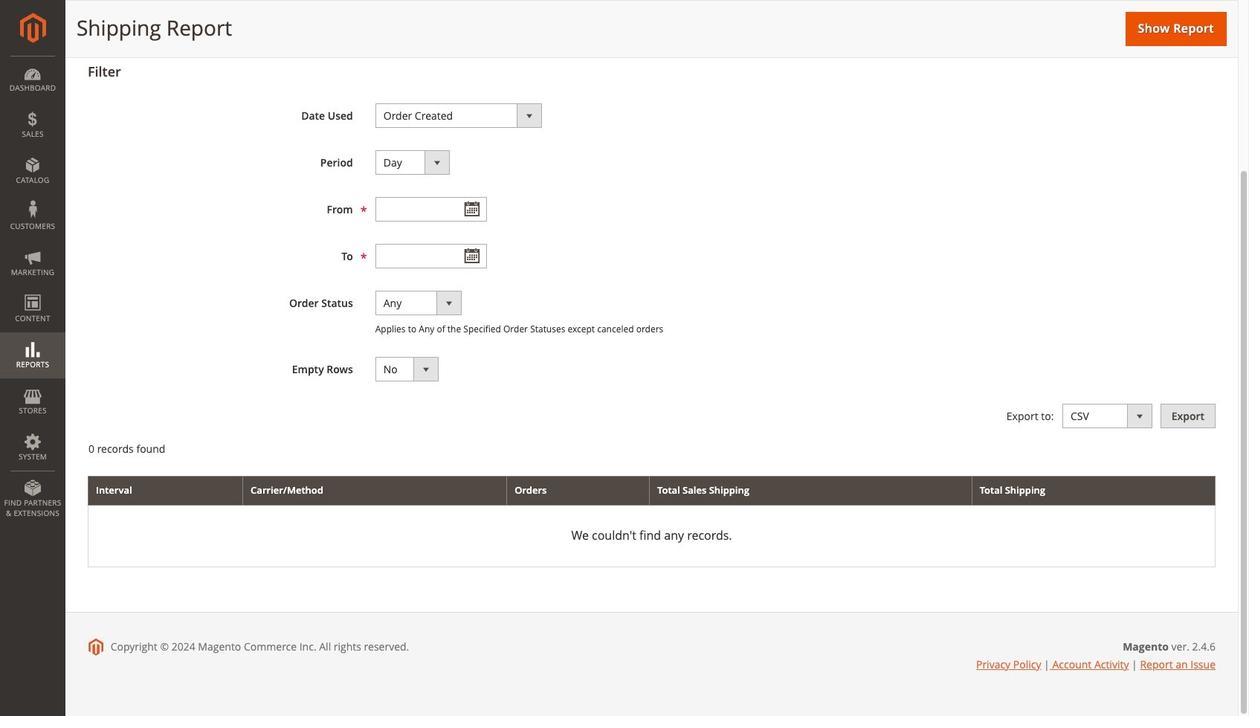 Task type: vqa. For each thing, say whether or not it's contained in the screenshot.
Menu Bar
yes



Task type: locate. For each thing, give the bounding box(es) containing it.
magento admin panel image
[[20, 13, 46, 43]]

None text field
[[375, 197, 487, 222], [375, 244, 487, 269], [375, 197, 487, 222], [375, 244, 487, 269]]

menu bar
[[0, 56, 65, 526]]



